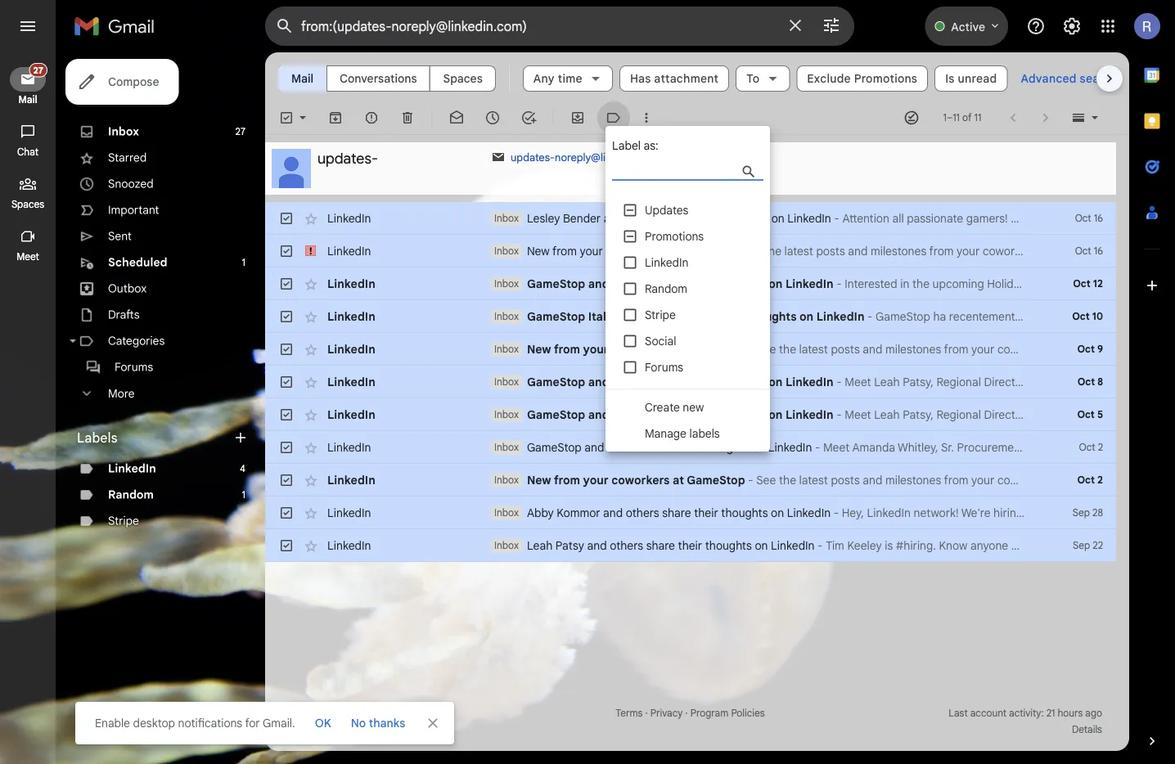 Task type: vqa. For each thing, say whether or not it's contained in the screenshot.
Images
no



Task type: locate. For each thing, give the bounding box(es) containing it.
promotions down inbox lesley bender and others share their thoughts on linkedin -
[[645, 229, 704, 244]]

1 vertical spatial of
[[318, 724, 327, 737]]

promotions up offline sync status image
[[855, 71, 918, 86]]

privacy link
[[651, 708, 683, 720]]

inbox leah patsy and others share their thoughts on linkedin -
[[495, 539, 826, 553]]

labels
[[690, 427, 720, 441]]

posts
[[817, 244, 846, 258], [831, 342, 860, 357], [831, 473, 860, 488]]

2 vertical spatial the
[[779, 473, 797, 488]]

0 horizontal spatial promotions
[[645, 229, 704, 244]]

mail down search in mail icon
[[291, 71, 314, 86]]

new
[[683, 400, 704, 415]]

abby
[[527, 506, 554, 520]]

2 up 28
[[1098, 474, 1104, 487]]

2 for the
[[1098, 474, 1104, 487]]

others down inbox abby kommor and others share their thoughts on linkedin -
[[610, 539, 644, 553]]

1 horizontal spatial spaces
[[443, 71, 483, 86]]

1 vertical spatial promotions
[[645, 229, 704, 244]]

oct 2 up sep 28
[[1078, 474, 1104, 487]]

1 horizontal spatial mail
[[291, 71, 314, 86]]

2 2 from the top
[[1098, 474, 1104, 487]]

at down the inbox gamestop italia and others share their thoughts on linkedin -
[[673, 342, 685, 357]]

main content
[[265, 52, 1176, 752]]

stripe up social
[[645, 308, 676, 322]]

footer containing terms
[[265, 706, 1117, 739]]

0 horizontal spatial mail
[[18, 94, 37, 106]]

1 vertical spatial spaces
[[11, 199, 44, 211]]

1 inbox new from your coworkers at gamestop from the top
[[495, 244, 731, 258]]

2 vertical spatial milestones
[[886, 473, 942, 488]]

1 vertical spatial oct 16
[[1076, 245, 1104, 258]]

2 new from the top
[[527, 342, 552, 357]]

1 vertical spatial 27
[[235, 126, 246, 138]]

of right –
[[963, 112, 972, 124]]

sep left 22
[[1073, 540, 1091, 552]]

0 vertical spatial stripe
[[645, 308, 676, 322]]

forums down categories in the left top of the page
[[115, 360, 153, 375]]

1 vertical spatial the
[[779, 342, 797, 357]]

inbox new from your coworkers at gamestop down bender
[[495, 244, 731, 258]]

mail inside button
[[291, 71, 314, 86]]

1 horizontal spatial promotions
[[855, 71, 918, 86]]

inbox gamestop and others share their thoughts on linkedin - for oct 5
[[495, 408, 845, 422]]

1 vertical spatial oct 2
[[1078, 474, 1104, 487]]

1 vertical spatial 1
[[242, 257, 246, 269]]

offline sync status image
[[904, 110, 920, 126]]

scheduled link
[[108, 255, 168, 270]]

alert
[[26, 38, 1150, 745]]

create new
[[645, 400, 704, 415]]

share
[[663, 211, 692, 226], [652, 277, 683, 291], [683, 310, 714, 324], [652, 375, 683, 389], [652, 408, 683, 422], [644, 441, 673, 455], [663, 506, 692, 520], [647, 539, 675, 553]]

patsy
[[556, 539, 585, 553]]

0 horizontal spatial random
[[108, 488, 154, 502]]

0 vertical spatial spaces
[[443, 71, 483, 86]]

attachment
[[655, 71, 719, 86]]

0 vertical spatial new
[[527, 244, 550, 258]]

0 vertical spatial milestones
[[871, 244, 927, 258]]

0 horizontal spatial 27
[[33, 65, 43, 76]]

to button
[[736, 66, 790, 92]]

random up the inbox gamestop italia and others share their thoughts on linkedin -
[[645, 282, 688, 296]]

tab list
[[1130, 52, 1176, 706]]

inbox lesley bender and others share their thoughts on linkedin -
[[495, 211, 843, 226]]

1 horizontal spatial of
[[963, 112, 972, 124]]

advanced search
[[1021, 71, 1118, 86]]

navigation containing mail
[[0, 52, 57, 765]]

others up social
[[644, 310, 680, 324]]

0 horizontal spatial ·
[[646, 708, 648, 720]]

oct 2 down oct 5
[[1080, 442, 1104, 454]]

0 horizontal spatial of
[[318, 724, 327, 737]]

of inside footer
[[318, 724, 327, 737]]

random
[[645, 282, 688, 296], [108, 488, 154, 502]]

thoughts
[[722, 211, 769, 226], [716, 277, 766, 291], [746, 310, 797, 324], [716, 375, 766, 389], [716, 408, 766, 422], [703, 441, 750, 455], [722, 506, 768, 520], [706, 539, 752, 553]]

1 horizontal spatial gb
[[341, 724, 354, 737]]

1 vertical spatial sep
[[1073, 540, 1091, 552]]

0 horizontal spatial gb
[[302, 724, 315, 737]]

forums link
[[115, 360, 153, 375]]

1 horizontal spatial 11
[[975, 112, 982, 124]]

inbox abby kommor and others share their thoughts on linkedin -
[[495, 506, 842, 520]]

navigation
[[0, 52, 57, 765]]

3 inbox gamestop and others share their thoughts on linkedin - from the top
[[495, 408, 845, 422]]

inbox inside the inbox gamestop italia and others share their thoughts on linkedin -
[[495, 311, 519, 323]]

posts for see the latest posts and milestones from your coworkers ͏ ͏ ͏ ͏ ͏ ͏ ͏ ͏ ͏ ͏  ͏ ͏ ͏ ͏ ͏ ͏ ͏ ͏ ͏ ͏ ͏ ͏ ͏ ͏ ͏ ͏ ͏ ͏ ͏ ͏ ͏ ͏ ͏ ͏ ͏ ͏ ͏ ͏ ͏ ͏ ͏ ͏ ͏
[[831, 342, 860, 357]]

1 vertical spatial latest
[[800, 342, 828, 357]]

0.02
[[278, 724, 299, 737]]

1 11 from the left
[[953, 112, 960, 124]]

oct 16
[[1076, 212, 1104, 225], [1076, 245, 1104, 258]]

is unread
[[946, 71, 998, 86]]

advanced
[[1021, 71, 1077, 86]]

1 horizontal spatial 27
[[235, 126, 246, 138]]

see for see the latest posts and milestones from your coworkers ͏ ͏ ͏ ͏ ͏ ͏ ͏ ͏ ͏ ͏  ͏ ͏ ͏ ͏ ͏ ͏ ͏ ͏ ͏ ͏ ͏ ͏ ͏ ͏ ͏ ͏ ͏ ͏ ͏ ͏ ͏ ͏ ͏ ͏ ͏ ͏ ͏ ͏ ͏ ͏ ͏ ͏ ͏ ͏ ͏ ͏ ͏ ͏
[[742, 244, 762, 258]]

16
[[1095, 212, 1104, 225], [1095, 245, 1104, 258]]

0 vertical spatial inbox new from your coworkers at gamestop
[[495, 244, 731, 258]]

add to tasks image
[[521, 110, 537, 126]]

sep left 28
[[1073, 507, 1091, 520]]

oct 12
[[1074, 278, 1104, 290]]

updates
[[645, 203, 689, 217]]

inbox new from your coworkers at gamestop - see the latest posts and milestones from your coworkers ͏ ͏ ͏ ͏ ͏ ͏ ͏ ͏ ͏ ͏  ͏ ͏ ͏ ͏ ͏ ͏ ͏ ͏ ͏ ͏ ͏ ͏ ͏ ͏ ͏ ͏ ͏ ͏ ͏ ͏ ͏ ͏ ͏ ͏ ͏ ͏ ͏ ͏ ͏ ͏ ͏ ͏ ͏
[[495, 473, 1176, 488]]

2
[[1099, 442, 1104, 454], [1098, 474, 1104, 487]]

11 down the is
[[953, 112, 960, 124]]

-
[[835, 211, 840, 226], [837, 277, 842, 291], [868, 310, 873, 324], [837, 375, 842, 389], [837, 408, 842, 422], [815, 441, 821, 455], [748, 473, 754, 488], [834, 506, 839, 520], [818, 539, 823, 553]]

snoozed link
[[108, 177, 154, 191]]

their
[[695, 211, 719, 226], [686, 277, 713, 291], [717, 310, 744, 324], [686, 375, 713, 389], [686, 408, 713, 422], [676, 441, 700, 455], [694, 506, 719, 520], [678, 539, 703, 553]]

1 vertical spatial random
[[108, 488, 154, 502]]

no
[[351, 716, 366, 731]]

at
[[663, 244, 673, 258], [673, 342, 685, 357], [673, 473, 685, 488]]

categories link
[[108, 334, 165, 348]]

· right 'terms' link
[[646, 708, 648, 720]]

2 down the 5
[[1099, 442, 1104, 454]]

spaces up the meet heading
[[11, 199, 44, 211]]

for
[[245, 716, 260, 731]]

settings image
[[1063, 16, 1082, 36]]

kommor
[[557, 506, 601, 520]]

2 16 from the top
[[1095, 245, 1104, 258]]

2 vertical spatial see
[[757, 473, 777, 488]]

inbox new from your coworkers at gamestop
[[495, 244, 731, 258], [495, 342, 746, 357]]

sent
[[108, 229, 132, 244]]

inbox gamestop and others share their thoughts on linkedin - up the inbox gamestop italia and others share their thoughts on linkedin -
[[495, 277, 845, 291]]

others left manage
[[607, 441, 641, 455]]

0 vertical spatial oct 16
[[1076, 212, 1104, 225]]

10
[[1093, 311, 1104, 323]]

1 vertical spatial milestones
[[886, 342, 942, 357]]

2 inbox new from your coworkers at gamestop from the top
[[495, 342, 746, 357]]

15
[[329, 724, 339, 737]]

oct 8
[[1078, 376, 1104, 389]]

support image
[[1027, 16, 1046, 36]]

21
[[1047, 708, 1056, 720]]

0 vertical spatial oct 2
[[1080, 442, 1104, 454]]

random link
[[108, 488, 154, 502]]

program
[[691, 708, 729, 720]]

1 forums from the left
[[115, 360, 153, 375]]

exclude
[[808, 71, 851, 86]]

snoozed
[[108, 177, 154, 191]]

no thanks link
[[344, 709, 412, 739]]

gb right the 0.02
[[302, 724, 315, 737]]

1 gb from the left
[[302, 724, 315, 737]]

1 vertical spatial footer
[[265, 706, 1117, 739]]

11 right –
[[975, 112, 982, 124]]

footer
[[318, 149, 465, 167], [265, 706, 1117, 739]]

0 horizontal spatial 11
[[953, 112, 960, 124]]

categories
[[108, 334, 165, 348]]

0 horizontal spatial stripe
[[108, 514, 139, 529]]

spaces up mark as read icon
[[443, 71, 483, 86]]

inbox gamestop and others share their thoughts on linkedin - up create new
[[495, 375, 845, 389]]

inbox new from your coworkers at gamestop down italia
[[495, 342, 746, 357]]

0 vertical spatial 2
[[1099, 442, 1104, 454]]

at down inbox lesley bender and others share their thoughts on linkedin -
[[663, 244, 673, 258]]

0 vertical spatial 27
[[33, 65, 43, 76]]

3 row from the top
[[265, 268, 1117, 301]]

0 vertical spatial latest
[[785, 244, 814, 258]]

to
[[747, 71, 760, 86]]

the
[[765, 244, 782, 258], [779, 342, 797, 357], [779, 473, 797, 488]]

latest
[[785, 244, 814, 258], [800, 342, 828, 357], [800, 473, 828, 488]]

inbox inside inbox new from your coworkers at gamestop - see the latest posts and milestones from your coworkers ͏ ͏ ͏ ͏ ͏ ͏ ͏ ͏ ͏ ͏  ͏ ͏ ͏ ͏ ͏ ͏ ͏ ͏ ͏ ͏ ͏ ͏ ͏ ͏ ͏ ͏ ͏ ͏ ͏ ͏ ͏ ͏ ͏ ͏ ͏ ͏ ͏ ͏ ͏ ͏ ͏ ͏ ͏
[[495, 474, 519, 487]]

inbox gamestop and others share their thoughts on linkedin - for oct 12
[[495, 277, 845, 291]]

0 vertical spatial promotions
[[855, 71, 918, 86]]

1 vertical spatial see
[[757, 342, 777, 357]]

stripe
[[645, 308, 676, 322], [108, 514, 139, 529]]

inbox new from your coworkers at gamestop for see the latest posts and milestones from your coworkers ͏ ͏ ͏ ͏ ͏ ͏ ͏ ͏ ͏ ͏  ͏ ͏ ͏ ͏ ͏ ͏ ͏ ͏ ͏ ͏ ͏ ͏ ͏ ͏ ͏ ͏ ͏ ͏ ͏ ͏ ͏ ͏ ͏ ͏ ͏ ͏ ͏ ͏ ͏ ͏ ͏ ͏ ͏
[[495, 342, 746, 357]]

1 vertical spatial inbox new from your coworkers at gamestop
[[495, 342, 746, 357]]

others right bender
[[627, 211, 660, 226]]

2 vertical spatial new
[[527, 473, 552, 488]]

5
[[1098, 409, 1104, 421]]

spaces button
[[430, 64, 496, 93]]

1 vertical spatial 2
[[1098, 474, 1104, 487]]

1 vertical spatial at
[[673, 342, 685, 357]]

meet heading
[[0, 251, 56, 264]]

inbox inside inbox lesley bender and others share their thoughts on linkedin -
[[495, 212, 519, 225]]

main menu image
[[18, 16, 38, 36]]

· right privacy link
[[686, 708, 688, 720]]

1 · from the left
[[646, 708, 648, 720]]

1 vertical spatial stripe
[[108, 514, 139, 529]]

gmail image
[[74, 10, 163, 43]]

0 horizontal spatial spaces
[[11, 199, 44, 211]]

5 row from the top
[[265, 333, 1176, 366]]

of
[[963, 112, 972, 124], [318, 724, 327, 737]]

has attachment
[[630, 71, 719, 86]]

gamestop
[[676, 244, 731, 258], [527, 277, 586, 291], [527, 310, 586, 324], [687, 342, 746, 357], [527, 375, 586, 389], [527, 408, 586, 422], [527, 441, 582, 455], [687, 473, 746, 488]]

follow link to manage storage image
[[385, 722, 402, 739]]

1 horizontal spatial forums
[[645, 360, 684, 375]]

1 horizontal spatial random
[[645, 282, 688, 296]]

0 vertical spatial posts
[[817, 244, 846, 258]]

drafts
[[108, 308, 140, 322]]

0 vertical spatial the
[[765, 244, 782, 258]]

thanks
[[369, 716, 405, 731]]

1 vertical spatial mail
[[18, 94, 37, 106]]

0 vertical spatial 1
[[944, 112, 947, 124]]

any
[[534, 71, 555, 86]]

0 vertical spatial see
[[742, 244, 762, 258]]

oct 2 for the
[[1078, 474, 1104, 487]]

sep 22
[[1073, 540, 1104, 552]]

more button
[[66, 381, 255, 407]]

inbox gamestop and others share their thoughts on linkedin - up manage
[[495, 408, 845, 422]]

forums down social
[[645, 360, 684, 375]]

1 inbox gamestop and others share their thoughts on linkedin - from the top
[[495, 277, 845, 291]]

see
[[742, 244, 762, 258], [757, 342, 777, 357], [757, 473, 777, 488]]

gb right 15
[[341, 724, 354, 737]]

0 vertical spatial at
[[663, 244, 673, 258]]

any time button
[[523, 66, 613, 92]]

ago
[[1086, 708, 1103, 720]]

0 vertical spatial sep
[[1073, 507, 1091, 520]]

2 oct 16 from the top
[[1076, 245, 1104, 258]]

updates-
[[511, 151, 555, 164]]

toggle split pane mode image
[[1071, 110, 1087, 126]]

1 vertical spatial new
[[527, 342, 552, 357]]

of left 15
[[318, 724, 327, 737]]

stripe down the random link
[[108, 514, 139, 529]]

0 vertical spatial 16
[[1095, 212, 1104, 225]]

1 oct 16 from the top
[[1076, 212, 1104, 225]]

inbox gamestop and others share their thoughts on linkedin - down the create at the bottom
[[495, 441, 824, 455]]

mail down the 27 link
[[18, 94, 37, 106]]

1
[[944, 112, 947, 124], [242, 257, 246, 269], [242, 489, 246, 502]]

your
[[580, 244, 603, 258], [957, 244, 980, 258], [583, 342, 609, 357], [972, 342, 995, 357], [583, 473, 609, 488], [972, 473, 995, 488]]

None checkbox
[[278, 210, 295, 227], [278, 243, 295, 260], [278, 309, 295, 325], [278, 341, 295, 358], [278, 538, 295, 554], [278, 210, 295, 227], [278, 243, 295, 260], [278, 309, 295, 325], [278, 341, 295, 358], [278, 538, 295, 554]]

2 for -
[[1099, 442, 1104, 454]]

mail
[[291, 71, 314, 86], [18, 94, 37, 106]]

22
[[1093, 540, 1104, 552]]

1 vertical spatial posts
[[831, 342, 860, 357]]

ok link
[[308, 709, 338, 739]]

1 16 from the top
[[1095, 212, 1104, 225]]

4 inbox gamestop and others share their thoughts on linkedin - from the top
[[495, 441, 824, 455]]

0 vertical spatial random
[[645, 282, 688, 296]]

2 vertical spatial 1
[[242, 489, 246, 502]]

0 vertical spatial mail
[[291, 71, 314, 86]]

important link
[[108, 203, 159, 217]]

random down linkedin link
[[108, 488, 154, 502]]

sep
[[1073, 507, 1091, 520], [1073, 540, 1091, 552]]

see for see the latest posts and milestones from your coworkers ͏ ͏ ͏ ͏ ͏ ͏ ͏ ͏ ͏ ͏  ͏ ͏ ͏ ͏ ͏ ͏ ͏ ͏ ͏ ͏ ͏ ͏ ͏ ͏ ͏ ͏ ͏ ͏ ͏ ͏ ͏ ͏ ͏ ͏ ͏ ͏ ͏ ͏ ͏ ͏ ͏ ͏ ͏
[[757, 342, 777, 357]]

no thanks
[[351, 716, 405, 731]]

4
[[240, 463, 246, 475]]

1 vertical spatial 16
[[1095, 245, 1104, 258]]

inbox gamestop and others share their thoughts on linkedin - for oct 8
[[495, 375, 845, 389]]

row
[[265, 202, 1117, 235], [265, 235, 1176, 268], [265, 268, 1117, 301], [265, 301, 1117, 333], [265, 333, 1176, 366], [265, 366, 1117, 399], [265, 399, 1117, 432], [265, 432, 1117, 464], [265, 464, 1176, 497], [265, 497, 1117, 530], [265, 530, 1117, 563]]

0 horizontal spatial forums
[[115, 360, 153, 375]]

updates-noreply@linkedin.com
[[511, 151, 662, 164]]

1 horizontal spatial ·
[[686, 708, 688, 720]]

1 new from the top
[[527, 244, 550, 258]]

1 2 from the top
[[1099, 442, 1104, 454]]

promotions
[[855, 71, 918, 86], [645, 229, 704, 244]]

9
[[1098, 343, 1104, 356]]

at up inbox abby kommor and others share their thoughts on linkedin -
[[673, 473, 685, 488]]

2 inbox gamestop and others share their thoughts on linkedin - from the top
[[495, 375, 845, 389]]

28
[[1093, 507, 1104, 520]]

compose
[[108, 75, 159, 89]]

None checkbox
[[278, 110, 295, 126], [278, 276, 295, 292], [278, 374, 295, 391], [278, 407, 295, 423], [278, 440, 295, 456], [278, 472, 295, 489], [278, 505, 295, 522], [278, 110, 295, 126], [278, 276, 295, 292], [278, 374, 295, 391], [278, 407, 295, 423], [278, 440, 295, 456], [278, 472, 295, 489], [278, 505, 295, 522]]

alert containing enable desktop notifications for gmail.
[[26, 38, 1150, 745]]

milestones for see the latest posts and milestones from your coworkers ͏ ͏ ͏ ͏ ͏ ͏ ͏ ͏ ͏ ͏  ͏ ͏ ͏ ͏ ͏ ͏ ͏ ͏ ͏ ͏ ͏ ͏ ͏ ͏ ͏ ͏ ͏ ͏ ͏ ͏ ͏ ͏ ͏ ͏ ͏ ͏ ͏ ͏ ͏ ͏ ͏ ͏ ͏ ͏ ͏ ͏ ͏ ͏
[[871, 244, 927, 258]]



Task type: describe. For each thing, give the bounding box(es) containing it.
privacy
[[651, 708, 683, 720]]

create
[[645, 400, 680, 415]]

hours
[[1058, 708, 1083, 720]]

latest for see the latest posts and milestones from your coworkers ͏ ͏ ͏ ͏ ͏ ͏ ͏ ͏ ͏ ͏  ͏ ͏ ͏ ͏ ͏ ͏ ͏ ͏ ͏ ͏ ͏ ͏ ͏ ͏ ͏ ͏ ͏ ͏ ͏ ͏ ͏ ͏ ͏ ͏ ͏ ͏ ͏ ͏ ͏ ͏ ͏ ͏ ͏ ͏ ͏ ͏ ͏ ͏
[[785, 244, 814, 258]]

11 row from the top
[[265, 530, 1117, 563]]

oct 5
[[1078, 409, 1104, 421]]

linkedin link
[[108, 462, 156, 476]]

report spam image
[[364, 110, 380, 126]]

any time
[[534, 71, 583, 86]]

1 row from the top
[[265, 202, 1117, 235]]

chat
[[17, 146, 39, 158]]

leah
[[527, 539, 553, 553]]

milestones for see the latest posts and milestones from your coworkers ͏ ͏ ͏ ͏ ͏ ͏ ͏ ͏ ͏ ͏  ͏ ͏ ͏ ͏ ͏ ͏ ͏ ͏ ͏ ͏ ͏ ͏ ͏ ͏ ͏ ͏ ͏ ͏ ͏ ͏ ͏ ͏ ͏ ͏ ͏ ͏ ͏ ͏ ͏ ͏ ͏ ͏ ͏
[[886, 342, 942, 357]]

7 row from the top
[[265, 399, 1117, 432]]

posts for see the latest posts and milestones from your coworkers ͏ ͏ ͏ ͏ ͏ ͏ ͏ ͏ ͏ ͏  ͏ ͏ ͏ ͏ ͏ ͏ ͏ ͏ ͏ ͏ ͏ ͏ ͏ ͏ ͏ ͏ ͏ ͏ ͏ ͏ ͏ ͏ ͏ ͏ ͏ ͏ ͏ ͏ ͏ ͏ ͏ ͏ ͏ ͏ ͏ ͏ ͏ ͏
[[817, 244, 846, 258]]

compose button
[[66, 59, 179, 105]]

2 11 from the left
[[975, 112, 982, 124]]

16 for -
[[1095, 212, 1104, 225]]

meet
[[16, 251, 39, 263]]

is unread button
[[935, 66, 1008, 92]]

9 row from the top
[[265, 464, 1176, 497]]

inbox new from your coworkers at gamestop for see the latest posts and milestones from your coworkers ͏ ͏ ͏ ͏ ͏ ͏ ͏ ͏ ͏ ͏  ͏ ͏ ͏ ͏ ͏ ͏ ͏ ͏ ͏ ͏ ͏ ͏ ͏ ͏ ͏ ͏ ͏ ͏ ͏ ͏ ͏ ͏ ͏ ͏ ͏ ͏ ͏ ͏ ͏ ͏ ͏ ͏ ͏ ͏ ͏ ͏ ͏ ͏
[[495, 244, 731, 258]]

new for see the latest posts and milestones from your coworkers ͏ ͏ ͏ ͏ ͏ ͏ ͏ ͏ ͏ ͏  ͏ ͏ ͏ ͏ ͏ ͏ ͏ ͏ ͏ ͏ ͏ ͏ ͏ ͏ ͏ ͏ ͏ ͏ ͏ ͏ ͏ ͏ ͏ ͏ ͏ ͏ ͏ ͏ ͏ ͏ ͏ ͏ ͏ ͏ ͏ ͏ ͏ ͏
[[527, 244, 550, 258]]

inbox inside inbox abby kommor and others share their thoughts on linkedin -
[[495, 507, 519, 520]]

label
[[612, 138, 641, 153]]

unread
[[958, 71, 998, 86]]

program policies link
[[691, 708, 765, 720]]

exclude promotions button
[[797, 66, 929, 92]]

desktop
[[133, 716, 175, 731]]

lesley
[[527, 211, 560, 226]]

labels image
[[606, 110, 622, 126]]

Search in mail text field
[[301, 18, 776, 34]]

others up inbox leah patsy and others share their thoughts on linkedin -
[[626, 506, 660, 520]]

0.02 gb of 15 gb used
[[278, 724, 379, 737]]

conversations
[[340, 71, 417, 86]]

has
[[630, 71, 651, 86]]

inbox gamestop and others share their thoughts on linkedin - for oct 2
[[495, 441, 824, 455]]

important
[[108, 203, 159, 217]]

Search in mail search field
[[265, 7, 855, 46]]

labels heading
[[77, 430, 233, 446]]

27 link
[[10, 63, 47, 92]]

see the latest posts and milestones from your coworkers ͏ ͏ ͏ ͏ ͏ ͏ ͏ ͏ ͏ ͏  ͏ ͏ ͏ ͏ ͏ ͏ ͏ ͏ ͏ ͏ ͏ ͏ ͏ ͏ ͏ ͏ ͏ ͏ ͏ ͏ ͏ ͏ ͏ ͏ ͏ ͏ ͏ ͏ ͏ ͏ ͏ ͏ ͏
[[757, 342, 1176, 357]]

exclude promotions
[[808, 71, 918, 86]]

8
[[1098, 376, 1104, 389]]

more
[[108, 387, 135, 401]]

inbox link
[[108, 124, 139, 139]]

spaces inside button
[[443, 71, 483, 86]]

oct 9
[[1078, 343, 1104, 356]]

1 for scheduled
[[242, 257, 246, 269]]

others up italia
[[613, 277, 649, 291]]

sep for sep 28
[[1073, 507, 1091, 520]]

conversations button
[[327, 64, 430, 93]]

1 – 11 of 11
[[944, 112, 982, 124]]

notifications
[[178, 716, 242, 731]]

starred
[[108, 151, 147, 165]]

at for see the latest posts and milestones from your coworkers ͏ ͏ ͏ ͏ ͏ ͏ ͏ ͏ ͏ ͏  ͏ ͏ ͏ ͏ ͏ ͏ ͏ ͏ ͏ ͏ ͏ ͏ ͏ ͏ ͏ ͏ ͏ ͏ ͏ ͏ ͏ ͏ ͏ ͏ ͏ ͏ ͏ ͏ ͏ ͏ ͏ ͏ ͏
[[673, 342, 685, 357]]

gmail.
[[263, 716, 295, 731]]

starred link
[[108, 151, 147, 165]]

bender
[[563, 211, 601, 226]]

enable desktop notifications for gmail.
[[95, 716, 295, 731]]

ok
[[315, 716, 331, 731]]

advanced search button
[[1015, 64, 1125, 93]]

2 vertical spatial at
[[673, 473, 685, 488]]

2 · from the left
[[686, 708, 688, 720]]

0 vertical spatial of
[[963, 112, 972, 124]]

terms link
[[616, 708, 643, 720]]

outbox link
[[108, 282, 147, 296]]

mail heading
[[0, 93, 56, 106]]

2 vertical spatial latest
[[800, 473, 828, 488]]

snooze image
[[485, 110, 501, 126]]

new for see the latest posts and milestones from your coworkers ͏ ͏ ͏ ͏ ͏ ͏ ͏ ͏ ͏ ͏  ͏ ͏ ͏ ͏ ͏ ͏ ͏ ͏ ͏ ͏ ͏ ͏ ͏ ͏ ͏ ͏ ͏ ͏ ͏ ͏ ͏ ͏ ͏ ͏ ͏ ͏ ͏ ͏ ͏ ͏ ͏ ͏ ͏
[[527, 342, 552, 357]]

oct 16 for see the latest posts and milestones from your coworkers ͏ ͏ ͏ ͏ ͏ ͏ ͏ ͏ ͏ ͏  ͏ ͏ ͏ ͏ ͏ ͏ ͏ ͏ ͏ ͏ ͏ ͏ ͏ ͏ ͏ ͏ ͏ ͏ ͏ ͏ ͏ ͏ ͏ ͏ ͏ ͏ ͏ ͏ ͏ ͏ ͏ ͏ ͏ ͏ ͏ ͏ ͏ ͏
[[1076, 245, 1104, 258]]

2 vertical spatial posts
[[831, 473, 860, 488]]

mail inside heading
[[18, 94, 37, 106]]

–
[[947, 112, 953, 124]]

27 inside navigation
[[33, 65, 43, 76]]

as:
[[644, 138, 659, 153]]

2 row from the top
[[265, 235, 1176, 268]]

noreply@linkedin.com
[[555, 151, 662, 164]]

outbox
[[108, 282, 147, 296]]

oct 2 for -
[[1080, 442, 1104, 454]]

more image
[[639, 110, 655, 126]]

archive image
[[328, 110, 344, 126]]

search in mail image
[[270, 11, 300, 41]]

drafts link
[[108, 308, 140, 322]]

terms · privacy · program policies
[[616, 708, 765, 720]]

mark as read image
[[449, 110, 465, 126]]

time
[[558, 71, 583, 86]]

italia
[[589, 310, 617, 324]]

mail button
[[278, 64, 327, 93]]

1 for random
[[242, 489, 246, 502]]

has attachment button
[[620, 66, 730, 92]]

others up the create at the bottom
[[613, 375, 649, 389]]

10 row from the top
[[265, 497, 1117, 530]]

used
[[357, 724, 379, 737]]

delete image
[[400, 110, 416, 126]]

last account activity: 21 hours ago details
[[949, 708, 1103, 737]]

labels
[[77, 430, 118, 446]]

enable
[[95, 716, 130, 731]]

2 forums from the left
[[645, 360, 684, 375]]

label as:
[[612, 138, 659, 153]]

move to inbox image
[[570, 110, 586, 126]]

advanced search options image
[[816, 9, 848, 42]]

8 row from the top
[[265, 432, 1117, 464]]

inbox inside inbox leah patsy and others share their thoughts on linkedin -
[[495, 540, 519, 552]]

manage
[[645, 427, 687, 441]]

the for see the latest posts and milestones from your coworkers ͏ ͏ ͏ ͏ ͏ ͏ ͏ ͏ ͏ ͏  ͏ ͏ ͏ ͏ ͏ ͏ ͏ ͏ ͏ ͏ ͏ ͏ ͏ ͏ ͏ ͏ ͏ ͏ ͏ ͏ ͏ ͏ ͏ ͏ ͏ ͏ ͏ ͏ ͏ ͏ ͏ ͏ ͏
[[779, 342, 797, 357]]

4 row from the top
[[265, 301, 1117, 333]]

spaces inside heading
[[11, 199, 44, 211]]

2 gb from the left
[[341, 724, 354, 737]]

sent link
[[108, 229, 132, 244]]

social
[[645, 334, 677, 348]]

chat heading
[[0, 146, 56, 159]]

details link
[[1073, 724, 1103, 737]]

latest for see the latest posts and milestones from your coworkers ͏ ͏ ͏ ͏ ͏ ͏ ͏ ͏ ͏ ͏  ͏ ͏ ͏ ͏ ͏ ͏ ͏ ͏ ͏ ͏ ͏ ͏ ͏ ͏ ͏ ͏ ͏ ͏ ͏ ͏ ͏ ͏ ͏ ͏ ͏ ͏ ͏ ͏ ͏ ͏ ͏ ͏ ͏
[[800, 342, 828, 357]]

sep for sep 22
[[1073, 540, 1091, 552]]

see the latest posts and milestones from your coworkers ͏ ͏ ͏ ͏ ͏ ͏ ͏ ͏ ͏ ͏  ͏ ͏ ͏ ͏ ͏ ͏ ͏ ͏ ͏ ͏ ͏ ͏ ͏ ͏ ͏ ͏ ͏ ͏ ͏ ͏ ͏ ͏ ͏ ͏ ͏ ͏ ͏ ͏ ͏ ͏ ͏ ͏ ͏ ͏ ͏ ͏ ͏ ͏
[[742, 244, 1176, 258]]

Label-as menu open text field
[[612, 160, 795, 181]]

manage labels
[[645, 427, 720, 441]]

spaces heading
[[0, 198, 56, 211]]

at for see the latest posts and milestones from your coworkers ͏ ͏ ͏ ͏ ͏ ͏ ͏ ͏ ͏ ͏  ͏ ͏ ͏ ͏ ͏ ͏ ͏ ͏ ͏ ͏ ͏ ͏ ͏ ͏ ͏ ͏ ͏ ͏ ͏ ͏ ͏ ͏ ͏ ͏ ͏ ͏ ͏ ͏ ͏ ͏ ͏ ͏ ͏ ͏ ͏ ͏ ͏ ͏
[[663, 244, 673, 258]]

16 for see the latest posts and milestones from your coworkers ͏ ͏ ͏ ͏ ͏ ͏ ͏ ͏ ͏ ͏  ͏ ͏ ͏ ͏ ͏ ͏ ͏ ͏ ͏ ͏ ͏ ͏ ͏ ͏ ͏ ͏ ͏ ͏ ͏ ͏ ͏ ͏ ͏ ͏ ͏ ͏ ͏ ͏ ͏ ͏ ͏ ͏ ͏ ͏ ͏ ͏ ͏ ͏
[[1095, 245, 1104, 258]]

stripe link
[[108, 514, 139, 529]]

6 row from the top
[[265, 366, 1117, 399]]

main content containing mail
[[265, 52, 1176, 752]]

3 new from the top
[[527, 473, 552, 488]]

oct 16 for -
[[1076, 212, 1104, 225]]

promotions inside "button"
[[855, 71, 918, 86]]

last
[[949, 708, 968, 720]]

0 vertical spatial footer
[[318, 149, 465, 167]]

1 horizontal spatial stripe
[[645, 308, 676, 322]]

the for see the latest posts and milestones from your coworkers ͏ ͏ ͏ ͏ ͏ ͏ ͏ ͏ ͏ ͏  ͏ ͏ ͏ ͏ ͏ ͏ ͏ ͏ ͏ ͏ ͏ ͏ ͏ ͏ ͏ ͏ ͏ ͏ ͏ ͏ ͏ ͏ ͏ ͏ ͏ ͏ ͏ ͏ ͏ ͏ ͏ ͏ ͏ ͏ ͏ ͏ ͏ ͏
[[765, 244, 782, 258]]

others up manage
[[613, 408, 649, 422]]

scheduled
[[108, 255, 168, 270]]

details
[[1073, 724, 1103, 737]]

clear search image
[[780, 9, 812, 42]]



